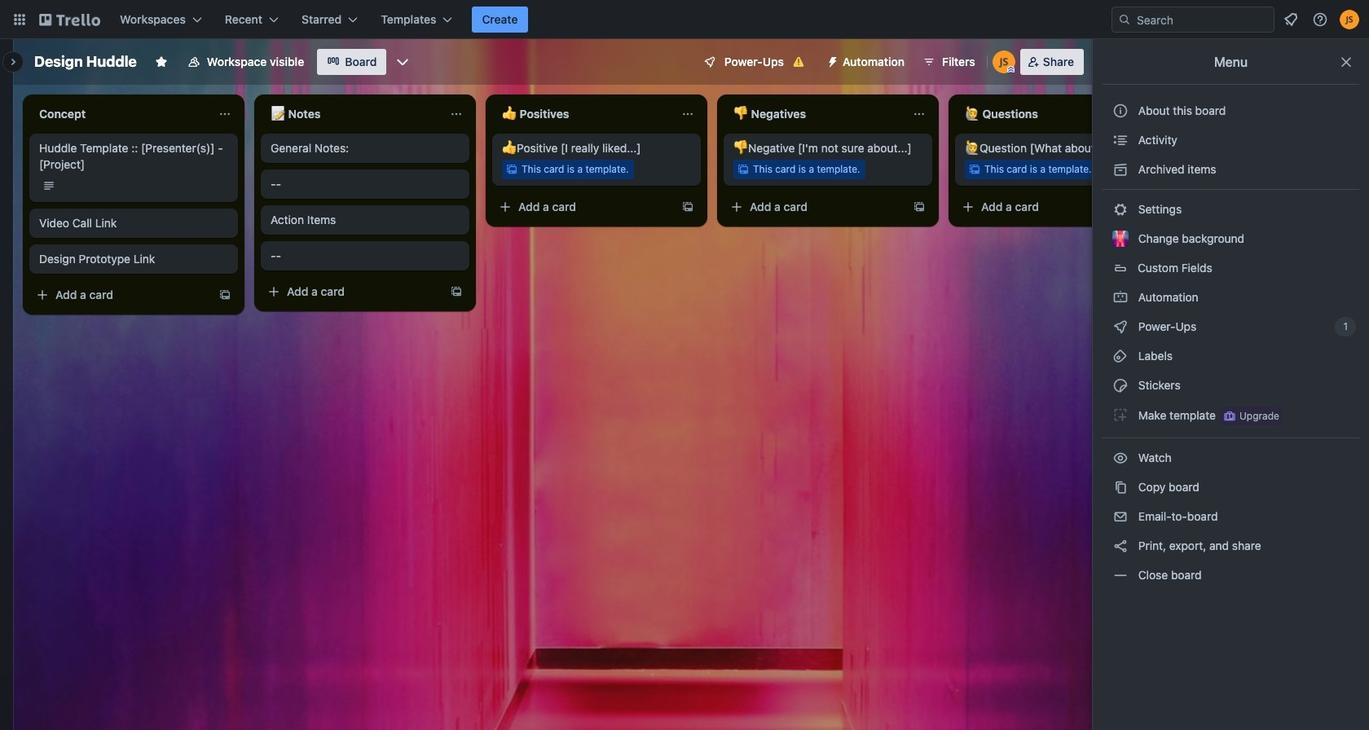 Task type: locate. For each thing, give the bounding box(es) containing it.
3 sm image from the top
[[1113, 348, 1129, 364]]

None text field
[[261, 101, 443, 127]]

this member is an admin of this board. image
[[1007, 66, 1015, 73]]

sm image
[[1113, 201, 1129, 218], [1113, 319, 1129, 335], [1113, 348, 1129, 364], [1113, 377, 1129, 394], [1113, 407, 1129, 423], [1113, 450, 1129, 466], [1113, 479, 1129, 496], [1113, 509, 1129, 525]]

0 notifications image
[[1281, 10, 1301, 29]]

8 sm image from the top
[[1113, 509, 1129, 525]]

Board name text field
[[26, 49, 145, 75]]

star or unstar board image
[[155, 55, 168, 68]]

7 sm image from the top
[[1113, 479, 1129, 496]]

1 sm image from the top
[[1113, 201, 1129, 218]]

0 horizontal spatial create from template… image
[[218, 289, 231, 302]]

back to home image
[[39, 7, 100, 33]]

6 sm image from the top
[[1113, 450, 1129, 466]]

sm image
[[820, 49, 843, 72], [1113, 132, 1129, 148], [1113, 161, 1129, 178], [1113, 289, 1129, 306], [1113, 538, 1129, 554], [1113, 567, 1129, 584]]

john smith (johnsmith38824343) image
[[993, 51, 1015, 73]]

4 sm image from the top
[[1113, 377, 1129, 394]]

1 horizontal spatial create from template… image
[[681, 201, 694, 214]]

create from template… image
[[681, 201, 694, 214], [218, 289, 231, 302]]

0 vertical spatial create from template… image
[[913, 201, 926, 214]]

1 vertical spatial create from template… image
[[450, 285, 463, 298]]

None text field
[[29, 101, 212, 127], [492, 101, 675, 127], [724, 101, 906, 127], [955, 101, 1138, 127], [29, 101, 212, 127], [492, 101, 675, 127], [724, 101, 906, 127], [955, 101, 1138, 127]]

2 sm image from the top
[[1113, 319, 1129, 335]]

primary element
[[0, 0, 1369, 39]]

0 vertical spatial create from template… image
[[681, 201, 694, 214]]

Search field
[[1131, 8, 1274, 31]]

create from template… image
[[913, 201, 926, 214], [450, 285, 463, 298]]



Task type: describe. For each thing, give the bounding box(es) containing it.
0 horizontal spatial create from template… image
[[450, 285, 463, 298]]

1 horizontal spatial create from template… image
[[913, 201, 926, 214]]

search image
[[1118, 13, 1131, 26]]

1 vertical spatial create from template… image
[[218, 289, 231, 302]]

john smith (johnsmith38824343) image
[[1340, 10, 1359, 29]]

open information menu image
[[1312, 11, 1329, 28]]

5 sm image from the top
[[1113, 407, 1129, 423]]

customize views image
[[395, 54, 411, 70]]



Task type: vqa. For each thing, say whether or not it's contained in the screenshot.
Add board image
no



